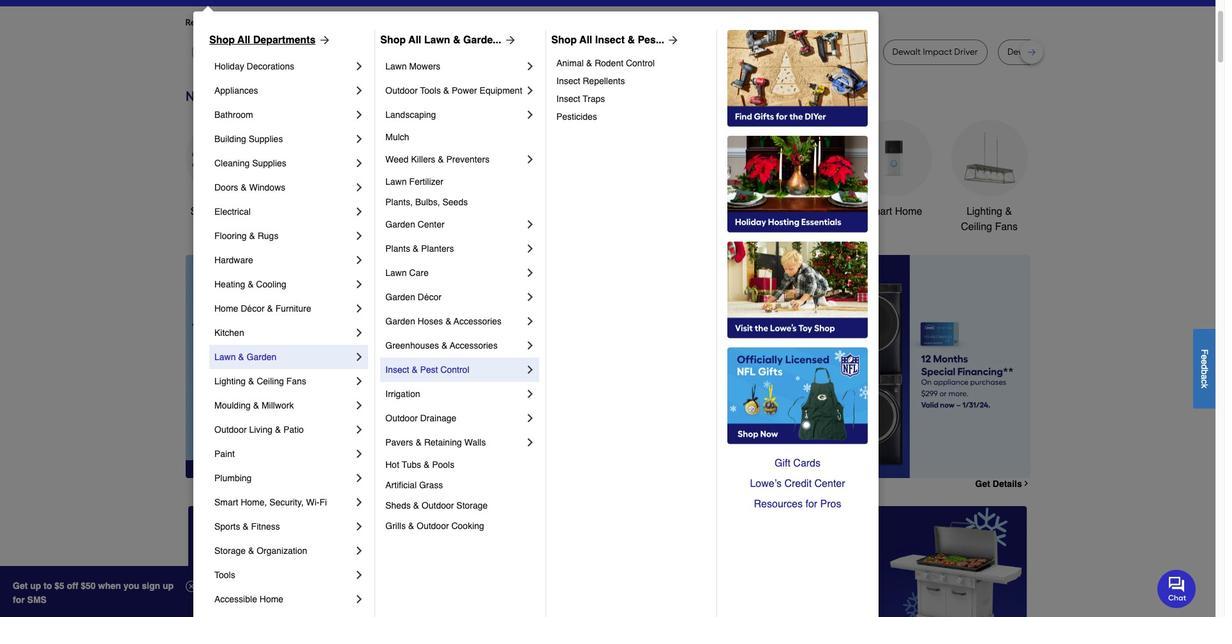 Task type: locate. For each thing, give the bounding box(es) containing it.
0 vertical spatial smart
[[865, 206, 892, 218]]

electrical
[[214, 207, 251, 217]]

chevron right image for irrigation
[[524, 388, 537, 401]]

1 vertical spatial get
[[13, 581, 28, 591]]

lawn up plants,
[[385, 177, 407, 187]]

pools
[[432, 460, 454, 470]]

tubs
[[402, 460, 421, 470]]

decorations
[[247, 61, 294, 71], [484, 221, 538, 233]]

0 vertical spatial supplies
[[249, 134, 283, 144]]

building
[[214, 134, 246, 144]]

insect down animal
[[556, 76, 580, 86]]

1 up from the left
[[30, 581, 41, 591]]

0 horizontal spatial impact
[[509, 47, 538, 57]]

1 horizontal spatial fans
[[995, 221, 1018, 233]]

get details link
[[975, 479, 1030, 489]]

storage up cooking
[[456, 501, 488, 511]]

0 horizontal spatial bathroom
[[214, 110, 253, 120]]

garden down plants,
[[385, 219, 415, 230]]

outdoor drainage
[[385, 413, 456, 424]]

1 horizontal spatial up
[[163, 581, 174, 591]]

2 bit from the left
[[566, 47, 576, 57]]

1 shop from the left
[[209, 34, 235, 46]]

holiday decorations
[[214, 61, 294, 71]]

up right sign
[[163, 581, 174, 591]]

center inside the lowe's credit center link
[[814, 479, 845, 490]]

1 horizontal spatial get
[[975, 479, 990, 489]]

1 horizontal spatial arrow right image
[[501, 34, 517, 47]]

lawn down kitchen
[[214, 352, 236, 362]]

chevron right image for plants & planters
[[524, 242, 537, 255]]

suggestions
[[349, 17, 399, 28]]

0 horizontal spatial tools link
[[214, 563, 353, 588]]

0 horizontal spatial get
[[13, 581, 28, 591]]

lawn inside 'link'
[[424, 34, 450, 46]]

lowe's credit center link
[[727, 474, 868, 494]]

lighting inside lighting & ceiling fans
[[967, 206, 1002, 218]]

insect inside 'insect repellents' link
[[556, 76, 580, 86]]

christmas decorations
[[484, 206, 538, 233]]

arrow right image inside "shop all departments" link
[[316, 34, 331, 47]]

up to 35 percent off select small appliances. image
[[475, 506, 741, 618]]

chevron right image for bathroom
[[353, 108, 366, 121]]

garden up greenhouses
[[385, 316, 415, 327]]

2 arrow right image from the left
[[501, 34, 517, 47]]

décor
[[418, 292, 441, 302], [241, 304, 265, 314]]

paint
[[214, 449, 235, 459]]

you for recommended searches for you
[[301, 17, 316, 28]]

chevron right image for flooring & rugs
[[353, 230, 366, 242]]

arrow right image
[[316, 34, 331, 47], [501, 34, 517, 47], [664, 34, 680, 47]]

0 horizontal spatial control
[[440, 365, 469, 375]]

3 drill from the left
[[763, 47, 778, 57]]

building supplies link
[[214, 127, 353, 151]]

1 horizontal spatial set
[[1068, 47, 1081, 57]]

get up "sms"
[[13, 581, 28, 591]]

1 horizontal spatial ceiling
[[961, 221, 992, 233]]

2 horizontal spatial home
[[895, 206, 922, 218]]

for left pros
[[805, 499, 817, 510]]

2 horizontal spatial shop
[[551, 34, 577, 46]]

1 vertical spatial equipment
[[678, 221, 727, 233]]

equipment
[[480, 85, 522, 96], [678, 221, 727, 233]]

smart home
[[865, 206, 922, 218]]

décor up hoses
[[418, 292, 441, 302]]

insect up irrigation
[[385, 365, 409, 375]]

accessible home
[[214, 595, 283, 605]]

1 drill from the left
[[366, 47, 381, 57]]

décor for lawn
[[418, 292, 441, 302]]

lawn for lawn & garden
[[214, 352, 236, 362]]

chevron right image for storage & organization
[[353, 545, 366, 558]]

arrow right image for shop all departments
[[316, 34, 331, 47]]

1 horizontal spatial tools link
[[377, 120, 453, 219]]

chevron right image for greenhouses & accessories
[[524, 339, 537, 352]]

decorations down "shop all departments" link
[[247, 61, 294, 71]]

1 horizontal spatial lighting & ceiling fans
[[961, 206, 1018, 233]]

0 horizontal spatial arrow right image
[[316, 34, 331, 47]]

drill for dewalt drill
[[763, 47, 778, 57]]

chevron right image for lawn mowers
[[524, 60, 537, 73]]

lawn & garden
[[214, 352, 276, 362]]

scroll to item #4 image
[[750, 455, 781, 461]]

garden down lawn care
[[385, 292, 415, 302]]

for right suggestions
[[401, 17, 413, 28]]

0 vertical spatial storage
[[456, 501, 488, 511]]

center down bulbs,
[[418, 219, 444, 230]]

0 horizontal spatial decorations
[[247, 61, 294, 71]]

supplies up cleaning supplies
[[249, 134, 283, 144]]

0 horizontal spatial lighting & ceiling fans link
[[214, 369, 353, 394]]

ceiling
[[961, 221, 992, 233], [257, 376, 284, 387]]

flooring & rugs
[[214, 231, 278, 241]]

control up irrigation link
[[440, 365, 469, 375]]

millwork
[[262, 401, 294, 411]]

2 driver from the left
[[839, 47, 863, 57]]

arrow right image inside shop all lawn & garde... 'link'
[[501, 34, 517, 47]]

arrow right image for shop all insect & pes...
[[664, 34, 680, 47]]

lawn for lawn mowers
[[385, 61, 407, 71]]

0 vertical spatial décor
[[418, 292, 441, 302]]

tools inside outdoor tools & equipment
[[705, 206, 729, 218]]

drill for dewalt drill bit
[[366, 47, 381, 57]]

decorations for christmas
[[484, 221, 538, 233]]

0 horizontal spatial bathroom link
[[214, 103, 353, 127]]

lawn left care
[[385, 268, 407, 278]]

1 vertical spatial accessories
[[450, 341, 498, 351]]

insect inside insect traps link
[[556, 94, 580, 104]]

animal
[[556, 58, 584, 68]]

center
[[418, 219, 444, 230], [814, 479, 845, 490]]

dewalt for dewalt drill
[[733, 47, 761, 57]]

shop down recommended
[[209, 34, 235, 46]]

chevron right image for landscaping
[[524, 108, 537, 121]]

insect inside insect & pest control link
[[385, 365, 409, 375]]

e up the b
[[1199, 360, 1210, 365]]

1 horizontal spatial smart
[[865, 206, 892, 218]]

pesticides
[[556, 112, 597, 122]]

1 horizontal spatial home
[[260, 595, 283, 605]]

1 vertical spatial tools link
[[214, 563, 353, 588]]

0 horizontal spatial set
[[635, 47, 648, 57]]

shop up animal
[[551, 34, 577, 46]]

kitchen
[[214, 328, 244, 338]]

0 vertical spatial get
[[975, 479, 990, 489]]

building supplies
[[214, 134, 283, 144]]

2 dewalt from the left
[[733, 47, 761, 57]]

2 horizontal spatial impact
[[923, 47, 952, 57]]

1 horizontal spatial decorations
[[484, 221, 538, 233]]

0 vertical spatial center
[[418, 219, 444, 230]]

smart home, security, wi-fi link
[[214, 491, 353, 515]]

lawn up mowers
[[424, 34, 450, 46]]

mowers
[[409, 61, 440, 71]]

arrow right image up animal & rodent control 'link'
[[664, 34, 680, 47]]

garden for garden décor
[[385, 292, 415, 302]]

heating & cooling link
[[214, 272, 353, 297]]

1 vertical spatial fans
[[286, 376, 306, 387]]

drill
[[366, 47, 381, 57], [606, 47, 621, 57], [763, 47, 778, 57], [1038, 47, 1053, 57]]

dewalt for dewalt drill bit
[[335, 47, 364, 57]]

1 arrow right image from the left
[[316, 34, 331, 47]]

shop for shop all lawn & garde...
[[380, 34, 406, 46]]

1 vertical spatial lighting & ceiling fans link
[[214, 369, 353, 394]]

1 vertical spatial center
[[814, 479, 845, 490]]

2 e from the top
[[1199, 360, 1210, 365]]

all inside "link"
[[217, 206, 228, 218]]

1 vertical spatial ceiling
[[257, 376, 284, 387]]

chevron right image for appliances
[[353, 84, 366, 97]]

driver
[[540, 47, 564, 57], [839, 47, 863, 57], [954, 47, 978, 57]]

1 horizontal spatial bathroom
[[776, 206, 820, 218]]

storage
[[456, 501, 488, 511], [214, 546, 246, 556]]

2 you from the left
[[415, 17, 430, 28]]

outdoor
[[385, 85, 418, 96], [666, 206, 703, 218], [385, 413, 418, 424], [214, 425, 247, 435], [422, 501, 454, 511], [417, 521, 449, 531]]

dewalt impact driver
[[892, 47, 978, 57]]

0 vertical spatial tools link
[[377, 120, 453, 219]]

arrow right image inside shop all insect & pes... link
[[664, 34, 680, 47]]

get up to 2 free select tools or batteries when you buy 1 with select purchases. image
[[188, 506, 454, 618]]

control for insect & pest control
[[440, 365, 469, 375]]

power
[[452, 85, 477, 96]]

2 horizontal spatial arrow right image
[[664, 34, 680, 47]]

bit
[[383, 47, 394, 57], [566, 47, 576, 57], [623, 47, 633, 57], [1055, 47, 1066, 57]]

greenhouses
[[385, 341, 439, 351]]

chat invite button image
[[1157, 570, 1196, 608]]

0 vertical spatial ceiling
[[961, 221, 992, 233]]

1 horizontal spatial center
[[814, 479, 845, 490]]

landscaping link
[[385, 103, 524, 127]]

bathroom
[[214, 110, 253, 120], [776, 206, 820, 218]]

1 e from the top
[[1199, 355, 1210, 360]]

plants & planters link
[[385, 237, 524, 261]]

all right shop
[[217, 206, 228, 218]]

chevron right image for paint
[[353, 448, 366, 461]]

None search field
[[475, 0, 824, 8]]

0 vertical spatial control
[[626, 58, 655, 68]]

0 vertical spatial decorations
[[247, 61, 294, 71]]

chevron right image for moulding & millwork
[[353, 399, 366, 412]]

smart for smart home
[[865, 206, 892, 218]]

décor down the heating & cooling
[[241, 304, 265, 314]]

shop for shop all departments
[[209, 34, 235, 46]]

1 dewalt from the left
[[335, 47, 364, 57]]

0 horizontal spatial you
[[301, 17, 316, 28]]

4 drill from the left
[[1038, 47, 1053, 57]]

animal & rodent control link
[[556, 54, 708, 72]]

e up d
[[1199, 355, 1210, 360]]

shop inside 'link'
[[380, 34, 406, 46]]

2 horizontal spatial driver
[[954, 47, 978, 57]]

arrow right image up the lawn mowers link
[[501, 34, 517, 47]]

1 vertical spatial lighting
[[214, 376, 246, 387]]

1 horizontal spatial driver
[[839, 47, 863, 57]]

find gifts for the diyer. image
[[727, 30, 868, 127]]

deals
[[231, 206, 257, 218]]

pest
[[420, 365, 438, 375]]

control inside 'link'
[[626, 58, 655, 68]]

new deals every day during 25 days of deals image
[[185, 85, 1030, 107]]

0 vertical spatial accessories
[[454, 316, 502, 327]]

$50
[[81, 581, 96, 591]]

living
[[249, 425, 272, 435]]

outdoor living & patio link
[[214, 418, 353, 442]]

1 horizontal spatial lighting & ceiling fans link
[[951, 120, 1028, 235]]

0 horizontal spatial equipment
[[480, 85, 522, 96]]

mulch
[[385, 132, 409, 142]]

all up lawn mowers
[[408, 34, 421, 46]]

supplies up windows at top left
[[252, 158, 286, 168]]

planters
[[421, 244, 454, 254]]

1 horizontal spatial shop
[[380, 34, 406, 46]]

chevron right image
[[353, 60, 366, 73], [524, 84, 537, 97], [524, 153, 537, 166], [353, 181, 366, 194], [353, 205, 366, 218], [524, 242, 537, 255], [353, 254, 366, 267], [353, 278, 366, 291], [524, 291, 537, 304], [353, 351, 366, 364], [524, 364, 537, 376], [524, 388, 537, 401], [524, 412, 537, 425], [353, 424, 366, 436], [353, 472, 366, 485], [1022, 480, 1030, 488], [353, 521, 366, 533], [353, 545, 366, 558], [353, 569, 366, 582], [353, 593, 366, 606]]

holiday hosting essentials. image
[[727, 136, 868, 233]]

home décor & furniture link
[[214, 297, 353, 321]]

sheds
[[385, 501, 411, 511]]

c
[[1199, 380, 1210, 384]]

grills & outdoor cooking
[[385, 521, 484, 531]]

0 horizontal spatial shop
[[209, 34, 235, 46]]

get left details
[[975, 479, 990, 489]]

fans inside lighting & ceiling fans
[[995, 221, 1018, 233]]

shop down more suggestions for you link
[[380, 34, 406, 46]]

outdoor for outdoor tools & equipment
[[666, 206, 703, 218]]

for
[[288, 17, 300, 28], [401, 17, 413, 28], [805, 499, 817, 510], [13, 595, 25, 605]]

up to 30 percent off select grills and accessories. image
[[761, 506, 1028, 618]]

garden for garden hoses & accessories
[[385, 316, 415, 327]]

home for smart home
[[895, 206, 922, 218]]

1 horizontal spatial you
[[415, 17, 430, 28]]

center up pros
[[814, 479, 845, 490]]

2 impact from the left
[[808, 47, 837, 57]]

garde...
[[463, 34, 501, 46]]

for left "sms"
[[13, 595, 25, 605]]

lawn left mowers
[[385, 61, 407, 71]]

outdoor tools & power equipment
[[385, 85, 522, 96]]

arrow right image for shop all lawn & garde...
[[501, 34, 517, 47]]

arrow right image down more
[[316, 34, 331, 47]]

1 horizontal spatial storage
[[456, 501, 488, 511]]

1 you from the left
[[301, 17, 316, 28]]

arrow left image
[[423, 367, 435, 380]]

4 bit from the left
[[1055, 47, 1066, 57]]

chevron right image for pavers & retaining walls
[[524, 436, 537, 449]]

you left more
[[301, 17, 316, 28]]

1 vertical spatial bathroom
[[776, 206, 820, 218]]

up left to
[[30, 581, 41, 591]]

insect up 'pesticides'
[[556, 94, 580, 104]]

get details
[[975, 479, 1022, 489]]

officially licensed n f l gifts. shop now. image
[[727, 348, 868, 445]]

outdoor inside outdoor tools & equipment
[[666, 206, 703, 218]]

1 horizontal spatial lighting
[[967, 206, 1002, 218]]

décor for departments
[[241, 304, 265, 314]]

storage down sports
[[214, 546, 246, 556]]

1 horizontal spatial equipment
[[678, 221, 727, 233]]

sports & fitness
[[214, 522, 280, 532]]

when
[[98, 581, 121, 591]]

for inside get up to $5 off $50 when you sign up for sms
[[13, 595, 25, 605]]

all inside 'link'
[[408, 34, 421, 46]]

supplies for cleaning supplies
[[252, 158, 286, 168]]

garden for garden center
[[385, 219, 415, 230]]

0 horizontal spatial up
[[30, 581, 41, 591]]

0 horizontal spatial driver
[[540, 47, 564, 57]]

hardware link
[[214, 248, 353, 272]]

1 bit from the left
[[383, 47, 394, 57]]

you up shop all lawn & garde...
[[415, 17, 430, 28]]

insect repellents
[[556, 76, 625, 86]]

0 vertical spatial bathroom
[[214, 110, 253, 120]]

shop all deals link
[[185, 120, 262, 219]]

plumbing
[[214, 473, 252, 484]]

accessories down garden décor link
[[454, 316, 502, 327]]

2 vertical spatial home
[[260, 595, 283, 605]]

accessible home link
[[214, 588, 353, 612]]

artificial grass link
[[385, 475, 537, 496]]

4 dewalt from the left
[[1007, 47, 1036, 57]]

accessories up insect & pest control link
[[450, 341, 498, 351]]

impact for impact driver
[[808, 47, 837, 57]]

1 vertical spatial decorations
[[484, 221, 538, 233]]

garden center
[[385, 219, 444, 230]]

1 driver from the left
[[540, 47, 564, 57]]

1 horizontal spatial bathroom link
[[760, 120, 836, 219]]

all down recommended searches for you heading
[[579, 34, 592, 46]]

1 vertical spatial lighting & ceiling fans
[[214, 376, 306, 387]]

1 vertical spatial smart
[[214, 498, 238, 508]]

resources for pros
[[754, 499, 841, 510]]

chevron right image
[[524, 60, 537, 73], [353, 84, 366, 97], [353, 108, 366, 121], [524, 108, 537, 121], [353, 133, 366, 145], [353, 157, 366, 170], [524, 218, 537, 231], [353, 230, 366, 242], [524, 267, 537, 279], [353, 302, 366, 315], [524, 315, 537, 328], [353, 327, 366, 339], [524, 339, 537, 352], [353, 375, 366, 388], [353, 399, 366, 412], [524, 436, 537, 449], [353, 448, 366, 461], [353, 496, 366, 509]]

1 vertical spatial décor
[[241, 304, 265, 314]]

bulbs,
[[415, 197, 440, 207]]

driver for impact driver bit
[[540, 47, 564, 57]]

outdoor tools & power equipment link
[[385, 78, 524, 103]]

outdoor for outdoor drainage
[[385, 413, 418, 424]]

0 vertical spatial lighting & ceiling fans link
[[951, 120, 1028, 235]]

0 vertical spatial fans
[[995, 221, 1018, 233]]

chevron right image for garden décor
[[524, 291, 537, 304]]

sports & fitness link
[[214, 515, 353, 539]]

tools
[[420, 85, 441, 96], [403, 206, 427, 218], [705, 206, 729, 218], [214, 570, 235, 581]]

chevron right image for weed killers & preventers
[[524, 153, 537, 166]]

3 dewalt from the left
[[892, 47, 921, 57]]

insect & pest control
[[385, 365, 469, 375]]

sheds & outdoor storage link
[[385, 496, 537, 516]]

0 horizontal spatial lighting & ceiling fans
[[214, 376, 306, 387]]

1 vertical spatial home
[[214, 304, 238, 314]]

lawn care link
[[385, 261, 524, 285]]

chevron right image for kitchen
[[353, 327, 366, 339]]

control down drill bit set
[[626, 58, 655, 68]]

get inside get up to $5 off $50 when you sign up for sms
[[13, 581, 28, 591]]

e
[[1199, 355, 1210, 360], [1199, 360, 1210, 365]]

3 driver from the left
[[954, 47, 978, 57]]

3 arrow right image from the left
[[664, 34, 680, 47]]

1 vertical spatial supplies
[[252, 158, 286, 168]]

plants & planters
[[385, 244, 454, 254]]

3 shop from the left
[[551, 34, 577, 46]]

chevron right image for smart home, security, wi-fi
[[353, 496, 366, 509]]

decorations down christmas on the left top of the page
[[484, 221, 538, 233]]

gift cards
[[775, 458, 820, 470]]

drill bit set
[[606, 47, 648, 57]]

resources
[[754, 499, 803, 510]]

garden down the kitchen link
[[247, 352, 276, 362]]

0 horizontal spatial décor
[[241, 304, 265, 314]]

0 horizontal spatial smart
[[214, 498, 238, 508]]

0 vertical spatial lighting
[[967, 206, 1002, 218]]

supplies
[[249, 134, 283, 144], [252, 158, 286, 168]]

up to 30 percent off select major appliances. plus, save up to an extra $750 on major appliances. image
[[412, 255, 1030, 478]]

1 vertical spatial control
[[440, 365, 469, 375]]

insect down recommended searches for you heading
[[595, 34, 625, 46]]

bit for dewalt drill bit set
[[1055, 47, 1066, 57]]

chevron right image for heating & cooling
[[353, 278, 366, 291]]

1 horizontal spatial control
[[626, 58, 655, 68]]

all for lawn
[[408, 34, 421, 46]]

hardware
[[214, 255, 253, 265]]

outdoor for outdoor living & patio
[[214, 425, 247, 435]]

departments
[[253, 34, 316, 46]]

electrical link
[[214, 200, 353, 224]]

1 horizontal spatial impact
[[808, 47, 837, 57]]

all down recommended searches for you
[[237, 34, 250, 46]]

0 horizontal spatial center
[[418, 219, 444, 230]]

1 vertical spatial storage
[[214, 546, 246, 556]]

credit
[[784, 479, 812, 490]]

0 vertical spatial home
[[895, 206, 922, 218]]

1 impact from the left
[[509, 47, 538, 57]]

0 vertical spatial equipment
[[480, 85, 522, 96]]

pavers & retaining walls link
[[385, 431, 524, 455]]

1 horizontal spatial décor
[[418, 292, 441, 302]]

lawn for lawn fertilizer
[[385, 177, 407, 187]]

get for get details
[[975, 479, 990, 489]]

chevron right image for holiday decorations
[[353, 60, 366, 73]]

dewalt for dewalt impact driver
[[892, 47, 921, 57]]

2 shop from the left
[[380, 34, 406, 46]]

3 bit from the left
[[623, 47, 633, 57]]



Task type: describe. For each thing, give the bounding box(es) containing it.
ceiling inside lighting & ceiling fans
[[961, 221, 992, 233]]

retaining
[[424, 438, 462, 448]]

chevron right image for tools
[[353, 569, 366, 582]]

$5
[[54, 581, 64, 591]]

chevron right image for accessible home
[[353, 593, 366, 606]]

killers
[[411, 154, 435, 165]]

flooring & rugs link
[[214, 224, 353, 248]]

chevron right image for home décor & furniture
[[353, 302, 366, 315]]

chevron right image for lawn care
[[524, 267, 537, 279]]

lawn fertilizer link
[[385, 172, 537, 192]]

holiday decorations link
[[214, 54, 353, 78]]

chevron right image for lighting & ceiling fans
[[353, 375, 366, 388]]

chevron right image for garden hoses & accessories
[[524, 315, 537, 328]]

chevron right image for outdoor tools & power equipment
[[524, 84, 537, 97]]

plants
[[385, 244, 410, 254]]

0 horizontal spatial ceiling
[[257, 376, 284, 387]]

chevron right image for plumbing
[[353, 472, 366, 485]]

patio
[[283, 425, 304, 435]]

impact for impact driver bit
[[509, 47, 538, 57]]

outdoor tools & equipment
[[666, 206, 739, 233]]

f e e d b a c k button
[[1193, 329, 1215, 409]]

cleaning supplies link
[[214, 151, 353, 175]]

hot tubs & pools link
[[385, 455, 537, 475]]

shop all insect & pes...
[[551, 34, 664, 46]]

all for deals
[[217, 206, 228, 218]]

control for animal & rodent control
[[626, 58, 655, 68]]

drill for dewalt drill bit set
[[1038, 47, 1053, 57]]

all for insect
[[579, 34, 592, 46]]

cleaning supplies
[[214, 158, 286, 168]]

for up departments
[[288, 17, 300, 28]]

traps
[[583, 94, 605, 104]]

lawn fertilizer
[[385, 177, 443, 187]]

plumbing link
[[214, 466, 353, 491]]

get for get up to $5 off $50 when you sign up for sms
[[13, 581, 28, 591]]

mulch link
[[385, 127, 537, 147]]

insect for insect traps
[[556, 94, 580, 104]]

fi
[[319, 498, 327, 508]]

0 horizontal spatial storage
[[214, 546, 246, 556]]

1 set from the left
[[635, 47, 648, 57]]

shop all insect & pes... link
[[551, 33, 680, 48]]

walls
[[464, 438, 486, 448]]

chevron right image for building supplies
[[353, 133, 366, 145]]

tools inside outdoor tools & power equipment link
[[420, 85, 441, 96]]

preventers
[[446, 154, 489, 165]]

lowe's credit center
[[750, 479, 845, 490]]

you
[[123, 581, 139, 591]]

insect inside shop all insect & pes... link
[[595, 34, 625, 46]]

dewalt for dewalt drill bit set
[[1007, 47, 1036, 57]]

lawn mowers link
[[385, 54, 524, 78]]

artificial
[[385, 480, 417, 491]]

irrigation
[[385, 389, 420, 399]]

0 horizontal spatial lighting
[[214, 376, 246, 387]]

b
[[1199, 370, 1210, 375]]

0 horizontal spatial home
[[214, 304, 238, 314]]

kitchen link
[[214, 321, 353, 345]]

outdoor for outdoor tools & power equipment
[[385, 85, 418, 96]]

2 drill from the left
[[606, 47, 621, 57]]

chevron right image for insect & pest control
[[524, 364, 537, 376]]

drainage
[[420, 413, 456, 424]]

scroll to item #2 image
[[689, 455, 720, 461]]

sign
[[142, 581, 160, 591]]

0 vertical spatial lighting & ceiling fans
[[961, 206, 1018, 233]]

decorations for holiday
[[247, 61, 294, 71]]

chevron right image for lawn & garden
[[353, 351, 366, 364]]

shop
[[190, 206, 214, 218]]

0 horizontal spatial fans
[[286, 376, 306, 387]]

shop all departments
[[209, 34, 316, 46]]

dewalt drill bit set
[[1007, 47, 1081, 57]]

windows
[[249, 182, 285, 193]]

accessible
[[214, 595, 257, 605]]

2 up from the left
[[163, 581, 174, 591]]

dewalt drill
[[733, 47, 778, 57]]

bit for impact driver bit
[[566, 47, 576, 57]]

shop these last-minute gifts. $99 or less. quantities are limited and won't last. image
[[185, 255, 391, 478]]

more suggestions for you
[[327, 17, 430, 28]]

fitness
[[251, 522, 280, 532]]

recommended searches for you heading
[[185, 17, 1030, 29]]

arrow right image
[[1006, 367, 1019, 380]]

outdoor drainage link
[[385, 406, 524, 431]]

plants, bulbs, seeds
[[385, 197, 468, 207]]

outdoor tools & equipment link
[[664, 120, 740, 235]]

equipment inside outdoor tools & equipment
[[678, 221, 727, 233]]

moulding
[[214, 401, 251, 411]]

all for departments
[[237, 34, 250, 46]]

impact driver bit
[[509, 47, 576, 57]]

lawn for lawn care
[[385, 268, 407, 278]]

storage inside 'link'
[[456, 501, 488, 511]]

doors
[[214, 182, 238, 193]]

lowe's
[[750, 479, 782, 490]]

cooking
[[451, 521, 484, 531]]

cleaning
[[214, 158, 250, 168]]

insect traps link
[[556, 90, 708, 108]]

smart for smart home, security, wi-fi
[[214, 498, 238, 508]]

searches
[[249, 17, 286, 28]]

rodent
[[595, 58, 623, 68]]

shop all lawn & garde...
[[380, 34, 501, 46]]

smart home, security, wi-fi
[[214, 498, 327, 508]]

animal & rodent control
[[556, 58, 655, 68]]

hot tubs & pools
[[385, 460, 454, 470]]

gift
[[775, 458, 790, 470]]

chevron right image inside the get details link
[[1022, 480, 1030, 488]]

insect for insect & pest control
[[385, 365, 409, 375]]

doors & windows link
[[214, 175, 353, 200]]

greenhouses & accessories
[[385, 341, 498, 351]]

moulding & millwork
[[214, 401, 294, 411]]

off
[[67, 581, 78, 591]]

home,
[[241, 498, 267, 508]]

& inside outdoor tools & equipment
[[732, 206, 739, 218]]

chevron right image for outdoor drainage
[[524, 412, 537, 425]]

supplies for building supplies
[[249, 134, 283, 144]]

shop all deals
[[190, 206, 257, 218]]

doors & windows
[[214, 182, 285, 193]]

recommended
[[185, 17, 247, 28]]

hoses
[[418, 316, 443, 327]]

more suggestions for you link
[[327, 17, 440, 29]]

chevron right image for electrical
[[353, 205, 366, 218]]

center inside garden center link
[[418, 219, 444, 230]]

home for accessible home
[[260, 595, 283, 605]]

you for more suggestions for you
[[415, 17, 430, 28]]

plants, bulbs, seeds link
[[385, 192, 537, 212]]

pes...
[[638, 34, 664, 46]]

moulding & millwork link
[[214, 394, 353, 418]]

chevron right image for hardware
[[353, 254, 366, 267]]

chevron right image for doors & windows
[[353, 181, 366, 194]]

bit for dewalt drill bit
[[383, 47, 394, 57]]

chevron right image for garden center
[[524, 218, 537, 231]]

driver for impact driver
[[839, 47, 863, 57]]

lawn care
[[385, 268, 429, 278]]

shop for shop all insect & pes...
[[551, 34, 577, 46]]

chevron right image for outdoor living & patio
[[353, 424, 366, 436]]

visit the lowe's toy shop. image
[[727, 242, 868, 339]]

home décor & furniture
[[214, 304, 311, 314]]

appliances link
[[214, 78, 353, 103]]

a
[[1199, 375, 1210, 380]]

chevron right image for cleaning supplies
[[353, 157, 366, 170]]

impact driver
[[808, 47, 863, 57]]

sms
[[27, 595, 47, 605]]

weed killers & preventers link
[[385, 147, 524, 172]]

2 set from the left
[[1068, 47, 1081, 57]]

rugs
[[258, 231, 278, 241]]

pesticides link
[[556, 108, 708, 126]]

scroll to item #5 image
[[781, 455, 812, 461]]

shop all departments link
[[209, 33, 331, 48]]

chevron right image for sports & fitness
[[353, 521, 366, 533]]

insect for insect repellents
[[556, 76, 580, 86]]

f e e d b a c k
[[1199, 349, 1210, 388]]

3 impact from the left
[[923, 47, 952, 57]]



Task type: vqa. For each thing, say whether or not it's contained in the screenshot.
Killers
yes



